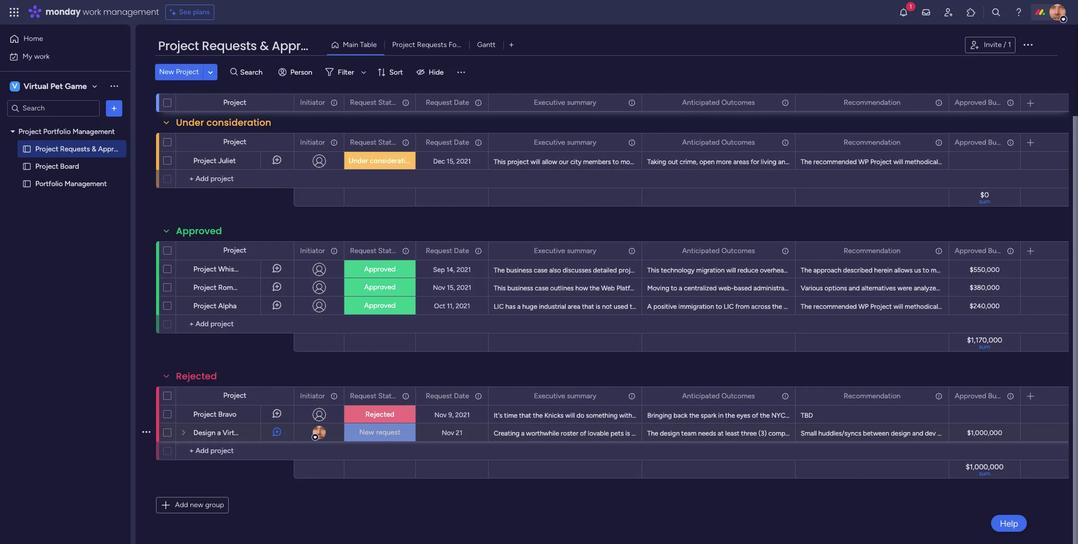 Task type: locate. For each thing, give the bounding box(es) containing it.
game
[[65, 81, 87, 91]]

2 anticipated outcomes field from the top
[[680, 137, 758, 148]]

+ add project text field down design a virtual pet
[[181, 445, 289, 458]]

gantt
[[477, 40, 496, 49]]

dev right the between
[[903, 430, 914, 438]]

anticipated outcomes for 4th anticipated outcomes field from the top
[[682, 392, 755, 400]]

$1,000,000
[[967, 429, 1002, 437], [966, 463, 1004, 472]]

0 vertical spatial work
[[83, 6, 101, 18]]

bring
[[691, 303, 706, 311]]

2021 right 9,
[[455, 411, 470, 419]]

under consideration inside field
[[176, 116, 271, 129]]

1 executive summary field from the top
[[531, 97, 599, 108]]

2021 right 14,
[[457, 266, 471, 274]]

a
[[864, 158, 868, 166], [679, 285, 682, 292], [517, 303, 521, 311], [217, 429, 221, 438], [521, 430, 525, 438]]

case for also
[[534, 267, 548, 274]]

1 horizontal spatial industrial
[[943, 303, 970, 311]]

1 vertical spatial new
[[190, 501, 203, 510]]

pet right "design"
[[245, 429, 256, 438]]

dev left teams
[[925, 430, 936, 438]]

$380,000
[[970, 284, 1000, 291]]

1 vertical spatial under
[[349, 157, 368, 165]]

0 horizontal spatial design
[[660, 430, 680, 438]]

manage
[[978, 267, 1002, 274], [918, 285, 942, 292]]

2 horizontal spatial with
[[877, 430, 890, 438]]

new right 35k on the right bottom of page
[[811, 303, 824, 311]]

4 request date from the top
[[426, 392, 469, 400]]

nov left 9,
[[434, 411, 447, 419]]

to left move
[[613, 158, 619, 166]]

the left knicks
[[533, 412, 543, 420]]

this for project romeo
[[494, 285, 506, 292]]

this right dec 15, 2021
[[494, 158, 506, 166]]

the
[[801, 158, 812, 166], [494, 267, 505, 274], [801, 267, 812, 274], [1045, 285, 1056, 292], [650, 303, 661, 311], [801, 303, 812, 311], [647, 430, 658, 438]]

1 recommendation field from the top
[[841, 97, 903, 108]]

options
[[825, 285, 847, 292]]

0 vertical spatial rejected
[[176, 370, 217, 383]]

0 vertical spatial data
[[981, 158, 994, 166]]

0 horizontal spatial areas
[[716, 158, 731, 166]]

1 executive summary from the top
[[534, 98, 597, 107]]

1 + add project text field from the top
[[181, 173, 289, 185]]

1 lic from the left
[[494, 303, 504, 311]]

that right 'time'
[[519, 412, 531, 420]]

it's time that the knicks will do something with themselves
[[494, 412, 668, 420]]

2 sum from the top
[[979, 343, 991, 351]]

a right "design"
[[217, 429, 221, 438]]

0 vertical spatial nov
[[433, 284, 445, 291]]

2 functions from the top
[[1008, 303, 1037, 311]]

0 vertical spatial sum
[[979, 198, 991, 205]]

city
[[570, 158, 582, 166], [744, 158, 756, 166]]

the up 35k on the right bottom of page
[[801, 285, 811, 292]]

0 vertical spatial as
[[856, 158, 863, 166]]

date for first request date field from the top of the page
[[454, 98, 469, 107]]

consideration inside field
[[207, 116, 271, 129]]

invite / 1
[[984, 40, 1011, 49]]

across right from
[[751, 303, 771, 311]]

pet inside workspace selection element
[[50, 81, 63, 91]]

Request Date field
[[423, 97, 472, 108], [423, 137, 472, 148], [423, 245, 472, 257], [423, 391, 472, 402]]

3 request date field from the top
[[423, 245, 472, 257]]

0 vertical spatial new
[[811, 303, 824, 311]]

0 horizontal spatial consideration
[[207, 116, 271, 129]]

2 public board image from the top
[[22, 161, 32, 171]]

to right the crucial
[[653, 430, 659, 438]]

request date down hide
[[426, 98, 469, 107]]

across
[[751, 303, 771, 311], [790, 303, 809, 311]]

lic left the 3
[[724, 303, 734, 311]]

the up $0 sum
[[969, 158, 979, 166]]

2 vertical spatial nov
[[442, 429, 454, 437]]

Search in workspace field
[[21, 102, 85, 114]]

biggest
[[918, 303, 941, 311]]

date for 2nd request date field from the top of the page
[[454, 138, 469, 147]]

workspace image
[[10, 81, 20, 92]]

1 migrate from the top
[[945, 158, 968, 166]]

2 recommended from the top
[[814, 303, 857, 311]]

the left taking
[[801, 158, 812, 166]]

between
[[863, 430, 889, 438]]

sort button
[[373, 64, 409, 80]]

new up new requests field
[[159, 68, 174, 76]]

2 methodically from the top
[[905, 303, 943, 311]]

4 recommendation from the top
[[844, 392, 901, 400]]

city.
[[784, 303, 796, 311]]

with for the
[[841, 267, 854, 274]]

the left on
[[969, 303, 979, 311]]

is for to
[[626, 430, 630, 438]]

1 vertical spatial manage
[[918, 285, 942, 292]]

3 request status from the top
[[350, 246, 399, 255]]

nov 21
[[442, 429, 462, 437]]

Project Requests & Approvals field
[[156, 37, 332, 55]]

least
[[725, 430, 740, 438]]

Executive summary field
[[531, 97, 599, 108], [531, 137, 599, 148], [531, 245, 599, 257], [531, 391, 599, 402]]

1 horizontal spatial work
[[83, 6, 101, 18]]

4 initiator from the top
[[300, 392, 325, 400]]

date up dec 15, 2021
[[454, 138, 469, 147]]

1 horizontal spatial rejected
[[366, 410, 394, 419]]

4 date from the top
[[454, 392, 469, 400]]

option
[[0, 122, 131, 124]]

form
[[449, 40, 465, 49]]

+ Add project text field
[[181, 318, 289, 331]]

project requests form button
[[385, 37, 470, 53]]

sum inside $1,170,000 sum
[[979, 343, 991, 351]]

0 horizontal spatial virtual
[[24, 81, 48, 91]]

this up (wp)
[[647, 267, 659, 274]]

nov down the sep
[[433, 284, 445, 291]]

+ add project text field for $0
[[181, 173, 289, 185]]

1 vertical spatial $1,000,000
[[966, 463, 1004, 472]]

Recommendation field
[[841, 97, 903, 108], [841, 137, 903, 148], [841, 245, 903, 257], [841, 391, 903, 402]]

0 horizontal spatial rejected
[[176, 370, 217, 383]]

public board image for project requests & approvals
[[22, 144, 32, 154]]

1 vertical spatial approvals
[[98, 145, 130, 153]]

outcomes for 4th anticipated outcomes field from the top
[[722, 392, 755, 400]]

1 executive from the top
[[534, 98, 565, 107]]

request
[[350, 98, 377, 107], [426, 98, 452, 107], [350, 138, 377, 147], [426, 138, 452, 147], [350, 246, 377, 255], [426, 246, 452, 255], [350, 392, 377, 400], [426, 392, 452, 400]]

how
[[576, 285, 588, 292]]

0 vertical spatial case
[[534, 267, 548, 274]]

project requests & approvals up search field
[[158, 37, 332, 54]]

a left huge
[[517, 303, 521, 311]]

design
[[193, 429, 216, 438]]

approvals down options image at the top left of page
[[98, 145, 130, 153]]

1 horizontal spatial across
[[790, 303, 809, 311]]

this right "nov 15, 2021"
[[494, 285, 506, 292]]

0 vertical spatial manage
[[978, 267, 1002, 274]]

0 horizontal spatial is
[[596, 303, 601, 311]]

v2 search image
[[230, 66, 238, 78]]

0 vertical spatial + add project text field
[[181, 173, 289, 185]]

to right analyzed
[[942, 285, 948, 292]]

2 horizontal spatial requests
[[417, 40, 447, 49]]

3 request status field from the top
[[348, 245, 399, 257]]

sum inside $1,000,000 sum
[[979, 470, 991, 477]]

project right the caret down image
[[18, 127, 42, 136]]

$0
[[981, 191, 989, 200]]

worthwhile
[[526, 430, 559, 438]]

virtual down back
[[661, 430, 681, 438]]

with up enable
[[841, 267, 854, 274]]

herein
[[874, 267, 893, 274]]

request date up dec 15, 2021
[[426, 138, 469, 147]]

public board image
[[22, 144, 32, 154], [22, 161, 32, 171]]

(wp)
[[644, 285, 659, 292]]

3 status from the top
[[378, 246, 399, 255]]

1 budget from the top
[[988, 98, 1012, 107]]

back
[[674, 412, 688, 420]]

0 horizontal spatial lic
[[494, 303, 504, 311]]

2021 right dec
[[457, 157, 471, 165]]

1 anticipated from the top
[[682, 98, 720, 107]]

new down new project
[[176, 77, 196, 90]]

1 horizontal spatial project
[[619, 267, 640, 274]]

wp down moving to a centralized web-based administrative platform will enable smith consulting to manage its employee payroll systems and administrati
[[859, 303, 869, 311]]

person button
[[274, 64, 319, 80]]

new inside button
[[190, 501, 203, 510]]

0 vertical spatial has
[[757, 158, 767, 166]]

the right "all"
[[704, 158, 714, 166]]

pet left 'game's'
[[682, 430, 692, 438]]

has left huge
[[506, 303, 516, 311]]

& inside field
[[260, 37, 269, 54]]

date up nov 9, 2021
[[454, 392, 469, 400]]

1 horizontal spatial requests
[[202, 37, 257, 54]]

2 anticipated outcomes from the top
[[682, 138, 755, 147]]

3 initiator field from the top
[[298, 245, 328, 257]]

members
[[583, 158, 611, 166]]

oct 11, 2021
[[434, 302, 470, 310]]

2 initiator field from the top
[[298, 137, 328, 148]]

increase
[[791, 158, 816, 166]]

approved budget for 4th approved budget field from the bottom
[[955, 98, 1012, 107]]

1 vertical spatial new
[[176, 77, 196, 90]]

1 request status from the top
[[350, 98, 399, 107]]

0 horizontal spatial team
[[682, 430, 697, 438]]

date up sep 14, 2021
[[454, 246, 469, 255]]

that left not
[[582, 303, 594, 311]]

0 vertical spatial new
[[159, 68, 174, 76]]

small huddles/syncs  between design and dev teams to foster ideas
[[801, 430, 1001, 438]]

1 vertical spatial case
[[535, 285, 549, 292]]

1 horizontal spatial virtual
[[223, 429, 244, 438]]

3 initiator from the top
[[300, 246, 325, 255]]

2 date from the top
[[454, 138, 469, 147]]

romeo
[[218, 284, 241, 292]]

0 vertical spatial that
[[582, 303, 594, 311]]

areas right open on the right
[[716, 158, 731, 166]]

group
[[205, 501, 224, 510]]

lic down the 'consulting'
[[887, 303, 897, 311]]

0 vertical spatial under
[[176, 116, 204, 129]]

0 horizontal spatial project
[[508, 158, 529, 166]]

has left offer
[[757, 158, 767, 166]]

business up huge
[[508, 285, 533, 292]]

new for new requests
[[176, 77, 196, 90]]

work right monday
[[83, 6, 101, 18]]

the right more
[[733, 158, 743, 166]]

Under consideration field
[[173, 116, 274, 129]]

portfolio down search in workspace field
[[43, 127, 71, 136]]

column information image
[[330, 99, 338, 107], [402, 99, 410, 107], [474, 99, 483, 107], [628, 99, 636, 107], [935, 99, 943, 107], [330, 138, 338, 147], [402, 138, 410, 147], [474, 138, 483, 147], [782, 138, 790, 147], [330, 247, 338, 255], [1007, 247, 1015, 255], [330, 392, 338, 400], [402, 392, 410, 400], [474, 392, 483, 400], [935, 392, 943, 400], [1007, 392, 1015, 400]]

0 horizontal spatial work
[[34, 52, 50, 61]]

continuously
[[1031, 267, 1069, 274]]

0 vertical spatial public board image
[[22, 144, 32, 154]]

0 vertical spatial this
[[494, 158, 506, 166]]

4 request status field from the top
[[348, 391, 399, 402]]

0 vertical spatial &
[[260, 37, 269, 54]]

$1,000,000 for $1,000,000
[[967, 429, 1002, 437]]

functions
[[1008, 158, 1037, 166], [1008, 303, 1037, 311]]

work inside button
[[34, 52, 50, 61]]

1 design from the left
[[660, 430, 680, 438]]

2 vertical spatial sum
[[979, 470, 991, 477]]

requests inside button
[[417, 40, 447, 49]]

our
[[559, 158, 569, 166], [1046, 158, 1056, 166], [948, 267, 958, 274], [1046, 303, 1056, 311]]

as down were
[[899, 303, 905, 311]]

country
[[822, 303, 845, 311]]

2 vertical spatial this
[[494, 285, 506, 292]]

request date field up dec 15, 2021
[[423, 137, 472, 148]]

0 horizontal spatial new
[[159, 68, 174, 76]]

lic
[[494, 303, 504, 311], [724, 303, 734, 311], [887, 303, 897, 311]]

3 outcomes from the top
[[722, 246, 755, 255]]

bravo
[[218, 410, 237, 419]]

menu image
[[456, 67, 466, 77]]

2 + add project text field from the top
[[181, 445, 289, 458]]

1 status from the top
[[378, 98, 399, 107]]

2 anticipated from the top
[[682, 138, 720, 147]]

to left enjoy
[[670, 158, 676, 166]]

0 horizontal spatial dev
[[903, 430, 914, 438]]

1 vertical spatial sum
[[979, 343, 991, 351]]

2 dev from the left
[[925, 430, 936, 438]]

date for fourth request date field
[[454, 392, 469, 400]]

invite
[[984, 40, 1002, 49]]

new project
[[159, 68, 199, 76]]

0 horizontal spatial city
[[570, 158, 582, 166]]

+ Add project text field
[[181, 173, 289, 185], [181, 445, 289, 458]]

crucial
[[632, 430, 651, 438]]

2 approved budget from the top
[[955, 138, 1012, 147]]

1 methodically from the top
[[905, 158, 943, 166]]

0 horizontal spatial under
[[176, 116, 204, 129]]

as
[[856, 158, 863, 166], [899, 303, 905, 311]]

project up "sort"
[[392, 40, 415, 49]]

1 recommendation from the top
[[844, 98, 901, 107]]

will
[[531, 158, 540, 166], [894, 158, 903, 166], [726, 267, 736, 274], [683, 285, 693, 292], [824, 285, 834, 292], [894, 303, 903, 311], [565, 412, 575, 420]]

options image
[[109, 103, 119, 113]]

design down bringing
[[660, 430, 680, 438]]

1 vertical spatial work
[[34, 52, 50, 61]]

work for my
[[34, 52, 50, 61]]

& up search field
[[260, 37, 269, 54]]

is right pets
[[626, 430, 630, 438]]

anticipated outcomes for 2nd anticipated outcomes field
[[682, 138, 755, 147]]

industrial down outlines
[[539, 303, 566, 311]]

business for the
[[507, 267, 532, 274]]

1 request date field from the top
[[423, 97, 472, 108]]

1 vertical spatial that
[[519, 412, 531, 420]]

& down project portfolio management
[[92, 145, 96, 153]]

game's
[[694, 430, 716, 438]]

0 vertical spatial recommended
[[814, 158, 857, 166]]

these
[[1003, 267, 1020, 274]]

new inside button
[[159, 68, 174, 76]]

0 horizontal spatial pet
[[50, 81, 63, 91]]

1 sum from the top
[[979, 198, 991, 205]]

anticipated outcomes for 1st anticipated outcomes field from the top
[[682, 98, 755, 107]]

Request Status field
[[348, 97, 399, 108], [348, 137, 399, 148], [348, 245, 399, 257], [348, 391, 399, 402]]

portfolio down project board
[[35, 179, 63, 188]]

3 lic from the left
[[887, 303, 897, 311]]

1 horizontal spatial approvals
[[272, 37, 332, 54]]

outcomes for 2nd anticipated outcomes field
[[722, 138, 755, 147]]

the up the platform
[[801, 267, 812, 274]]

1 wp from the top
[[859, 158, 869, 166]]

1 vertical spatial methodically
[[905, 303, 943, 311]]

approved budget for first approved budget field from the bottom of the page
[[955, 392, 1012, 400]]

1 horizontal spatial project requests & approvals
[[158, 37, 332, 54]]

4 request status from the top
[[350, 392, 399, 400]]

1 horizontal spatial pet
[[245, 429, 256, 438]]

anticipated for 2nd anticipated outcomes field
[[682, 138, 720, 147]]

virtual down bravo
[[223, 429, 244, 438]]

based
[[734, 285, 752, 292]]

1 vertical spatial recommended
[[814, 303, 857, 311]]

0 vertical spatial methodically
[[905, 158, 943, 166]]

with down career
[[877, 430, 890, 438]]

+ add project text field down juliet
[[181, 173, 289, 185]]

table
[[360, 40, 377, 49]]

to left "begin"
[[835, 430, 841, 438]]

3 recommendation field from the top
[[841, 245, 903, 257]]

the right the between
[[892, 430, 902, 438]]

project
[[508, 158, 529, 166], [619, 267, 640, 274]]

management down options image at the top left of page
[[73, 127, 115, 136]]

as right crime
[[856, 158, 863, 166]]

4 recommendation field from the top
[[841, 391, 903, 402]]

1 vertical spatial migrate
[[945, 303, 968, 311]]

1 anticipated outcomes from the top
[[682, 98, 755, 107]]

1 horizontal spatial as
[[899, 303, 905, 311]]

date down menu 'image'
[[454, 98, 469, 107]]

project requests & approvals up board
[[35, 145, 130, 153]]

determine
[[950, 285, 980, 292]]

request date field up 14,
[[423, 245, 472, 257]]

1 horizontal spatial with
[[841, 267, 854, 274]]

the left the "nyc"
[[760, 412, 770, 420]]

1 request date from the top
[[426, 98, 469, 107]]

administrative
[[754, 285, 796, 292]]

2021
[[457, 157, 471, 165], [457, 266, 471, 274], [457, 284, 471, 291], [456, 302, 470, 310], [455, 411, 470, 419]]

1 vertical spatial public board image
[[22, 161, 32, 171]]

$1,000,000 up $1,000,000 sum
[[967, 429, 1002, 437]]

2 wp from the top
[[859, 303, 869, 311]]

bringing
[[647, 412, 672, 420]]

1 horizontal spatial is
[[626, 430, 630, 438]]

new for new project
[[159, 68, 174, 76]]

4 anticipated from the top
[[682, 392, 720, 400]]

executive summary
[[534, 98, 597, 107], [534, 138, 597, 147], [534, 246, 597, 255], [534, 392, 597, 400]]

2 horizontal spatial work
[[861, 430, 876, 438]]

design
[[660, 430, 680, 438], [891, 430, 911, 438]]

4 approved budget field from the top
[[952, 391, 1012, 402]]

case left "also"
[[534, 267, 548, 274]]

reduce
[[738, 267, 759, 274]]

1 horizontal spatial city
[[744, 158, 756, 166]]

2 industrial from the left
[[943, 303, 970, 311]]

0 horizontal spatial new
[[190, 501, 203, 510]]

2 horizontal spatial new
[[359, 428, 374, 437]]

2 recommendation from the top
[[844, 138, 901, 147]]

area left on
[[971, 303, 984, 311]]

invite members image
[[944, 7, 954, 17]]

anticipated for 4th anticipated outcomes field from the top
[[682, 392, 720, 400]]

3 anticipated from the top
[[682, 246, 720, 255]]

1 initiator from the top
[[300, 98, 325, 107]]

+ add project text field for $1,000,000
[[181, 445, 289, 458]]

recommendation for approved
[[844, 246, 901, 255]]

project alpha
[[193, 302, 237, 311]]

2 vertical spatial work
[[861, 430, 876, 438]]

1 vertical spatial the recommended wp project will methodically migrate the data and functions of our current
[[801, 303, 1078, 311]]

inbox image
[[921, 7, 931, 17]]

1 vertical spatial rejected
[[366, 410, 394, 419]]

1 date from the top
[[454, 98, 469, 107]]

assumptions,
[[732, 267, 772, 274]]

1 approved budget from the top
[[955, 98, 1012, 107]]

de-
[[1040, 267, 1051, 274]]

2 executive summary field from the top
[[531, 137, 599, 148]]

workforce
[[883, 267, 914, 274]]

east
[[1006, 303, 1019, 311]]

design right the between
[[891, 430, 911, 438]]

0 horizontal spatial with
[[619, 412, 632, 420]]

request status for fourth request status field from the bottom of the page
[[350, 98, 399, 107]]

nov for nov 9, 2021
[[434, 411, 447, 419]]

under inside 'under consideration' field
[[176, 116, 204, 129]]

alpha
[[218, 302, 237, 311]]

0 vertical spatial with
[[841, 267, 854, 274]]

recommendation field for rejected
[[841, 391, 903, 402]]

design a virtual pet
[[193, 429, 256, 438]]

requests inside field
[[202, 37, 257, 54]]

measures,
[[701, 267, 731, 274]]

2 data from the top
[[981, 303, 994, 311]]

the left large
[[856, 267, 865, 274]]

1 horizontal spatial new
[[176, 77, 196, 90]]

with up creating a worthwhile roster of lovable pets is crucial to virtual pet game's success
[[619, 412, 632, 420]]

approved inside field
[[176, 225, 222, 237]]

new inside field
[[176, 77, 196, 90]]

15,
[[447, 157, 455, 165], [447, 284, 455, 291]]

2 outcomes from the top
[[722, 138, 755, 147]]

2 horizontal spatial is
[[677, 303, 681, 311]]

3 recommendation from the top
[[844, 246, 901, 255]]

2 executive summary from the top
[[534, 138, 597, 147]]

3 approved budget from the top
[[955, 246, 1012, 255]]

from
[[736, 303, 750, 311]]

new project button
[[155, 64, 203, 80]]

0 horizontal spatial requests
[[60, 145, 90, 153]]

2 request date from the top
[[426, 138, 469, 147]]

requests up v2 search image
[[202, 37, 257, 54]]

2 vertical spatial with
[[877, 430, 890, 438]]

Rejected field
[[173, 370, 220, 383]]

Initiator field
[[298, 97, 328, 108], [298, 137, 328, 148], [298, 245, 328, 257], [298, 391, 328, 402]]

wp
[[859, 158, 869, 166], [859, 303, 869, 311]]

1
[[1008, 40, 1011, 49]]

1 vertical spatial + add project text field
[[181, 445, 289, 458]]

payroll
[[983, 285, 1003, 292]]

moving
[[647, 285, 669, 292]]

1 public board image from the top
[[22, 144, 32, 154]]

2 horizontal spatial lic
[[887, 303, 897, 311]]

1 industrial from the left
[[539, 303, 566, 311]]

offer
[[777, 158, 792, 166]]

apps image
[[966, 7, 976, 17]]

3 sum from the top
[[979, 470, 991, 477]]

nov for nov 15, 2021
[[433, 284, 445, 291]]

project requests & approvals inside field
[[158, 37, 332, 54]]

allows
[[895, 267, 913, 274]]

2 horizontal spatial consideration
[[869, 158, 910, 166]]

4 initiator field from the top
[[298, 391, 328, 402]]

to down the web-
[[716, 303, 722, 311]]

2 city from the left
[[744, 158, 756, 166]]

sum for $1,170,000
[[979, 343, 991, 351]]

project up platform
[[619, 267, 640, 274]]

4 outcomes from the top
[[722, 392, 755, 400]]

select product image
[[9, 7, 19, 17]]

manage left "its"
[[918, 285, 942, 292]]

costs
[[789, 267, 806, 274]]

public board image for project board
[[22, 161, 32, 171]]

rejected
[[176, 370, 217, 383], [366, 410, 394, 419]]

3 date from the top
[[454, 246, 469, 255]]

request for 4th request status field from the top of the page
[[350, 392, 377, 400]]

project left allow on the top right of the page
[[508, 158, 529, 166]]

4 approved budget from the top
[[955, 392, 1012, 400]]

2 status from the top
[[378, 138, 399, 147]]

list box
[[0, 121, 131, 331]]

request for fourth request date field
[[426, 392, 452, 400]]

column information image
[[782, 99, 790, 107], [1007, 99, 1015, 107], [628, 138, 636, 147], [935, 138, 943, 147], [1007, 138, 1015, 147], [402, 247, 410, 255], [474, 247, 483, 255], [628, 247, 636, 255], [782, 247, 790, 255], [935, 247, 943, 255], [628, 392, 636, 400], [782, 392, 790, 400]]

new
[[811, 303, 824, 311], [190, 501, 203, 510]]

request for fourth request status field from the bottom of the page
[[350, 98, 377, 107]]

2 migrate from the top
[[945, 303, 968, 311]]

roster
[[561, 430, 579, 438]]

with for themselves
[[619, 412, 632, 420]]

workspace selection element
[[10, 80, 88, 92]]

2 horizontal spatial virtual
[[661, 430, 681, 438]]

request date for fourth request date field
[[426, 392, 469, 400]]

0 horizontal spatial as
[[856, 158, 863, 166]]

project left juliet
[[193, 157, 217, 165]]

recommended
[[814, 158, 857, 166], [814, 303, 857, 311]]

city left living
[[744, 158, 756, 166]]

notifications image
[[899, 7, 909, 17]]

1 functions from the top
[[1008, 158, 1037, 166]]

4 budget from the top
[[988, 392, 1012, 400]]

Anticipated Outcomes field
[[680, 97, 758, 108], [680, 137, 758, 148], [680, 245, 758, 257], [680, 391, 758, 402]]

work right "begin"
[[861, 430, 876, 438]]

Approved field
[[173, 225, 225, 238]]

help button
[[991, 515, 1027, 532]]

project
[[158, 37, 199, 54], [392, 40, 415, 49], [176, 68, 199, 76], [223, 98, 246, 107], [18, 127, 42, 136], [223, 138, 246, 146], [35, 145, 58, 153], [193, 157, 217, 165], [871, 158, 892, 166], [35, 162, 58, 171], [223, 246, 246, 255], [193, 265, 217, 274], [193, 284, 217, 292], [660, 285, 682, 292], [193, 302, 217, 311], [871, 303, 892, 311], [223, 392, 246, 400], [193, 410, 217, 419]]

Approved Budget field
[[952, 97, 1012, 108], [952, 137, 1012, 148], [952, 245, 1012, 257], [952, 391, 1012, 402]]

1 horizontal spatial under consideration
[[349, 157, 414, 165]]

request status for 4th request status field from the top of the page
[[350, 392, 399, 400]]

New requests field
[[173, 77, 242, 90]]

goals,
[[642, 267, 659, 274]]

approved budget
[[955, 98, 1012, 107], [955, 138, 1012, 147], [955, 246, 1012, 255], [955, 392, 1012, 400]]

pet
[[50, 81, 63, 91], [245, 429, 256, 438], [682, 430, 692, 438]]

0 vertical spatial wp
[[859, 158, 869, 166]]

1 vertical spatial project
[[619, 267, 640, 274]]



Task type: describe. For each thing, give the bounding box(es) containing it.
a right creating
[[521, 430, 525, 438]]

alternative
[[822, 267, 854, 274]]

immigration
[[679, 303, 714, 311]]

2 initiator from the top
[[300, 138, 325, 147]]

basketball
[[836, 412, 866, 420]]

james peterson image
[[1050, 4, 1066, 20]]

something
[[586, 412, 618, 420]]

4 executive summary from the top
[[534, 392, 597, 400]]

project down alternatives
[[871, 303, 892, 311]]

enable
[[836, 285, 856, 292]]

complete
[[769, 430, 797, 438]]

2 recommendation field from the top
[[841, 137, 903, 148]]

2 executive from the top
[[534, 138, 565, 147]]

request for 2nd request date field from the top of the page
[[426, 138, 452, 147]]

1 vertical spatial &
[[92, 145, 96, 153]]

1 vertical spatial as
[[899, 303, 905, 311]]

the right the best
[[1009, 285, 1018, 292]]

the right "in"
[[725, 412, 735, 420]]

1 vertical spatial current
[[720, 285, 741, 292]]

opportunities
[[869, 158, 909, 166]]

1 the recommended wp project will methodically migrate the data and functions of our current from the top
[[801, 158, 1078, 166]]

0 horizontal spatial manage
[[918, 285, 942, 292]]

0 vertical spatial project
[[508, 158, 529, 166]]

2 horizontal spatial area
[[971, 303, 984, 311]]

0 horizontal spatial that
[[519, 412, 531, 420]]

outcomes for 2nd anticipated outcomes field from the bottom of the page
[[722, 246, 755, 255]]

the right without
[[817, 158, 827, 166]]

work for monday
[[83, 6, 101, 18]]

small
[[801, 430, 817, 438]]

to left the foster
[[958, 430, 964, 438]]

project right crime
[[871, 158, 892, 166]]

outcomes for 1st anticipated outcomes field from the top
[[722, 98, 755, 107]]

more
[[716, 158, 732, 166]]

request date for 3rd request date field
[[426, 246, 469, 255]]

15, for nov
[[447, 284, 455, 291]]

described
[[843, 267, 873, 274]]

sep
[[433, 266, 445, 274]]

4 executive from the top
[[534, 392, 565, 400]]

project up whiskey
[[223, 246, 246, 255]]

a right crime
[[864, 158, 868, 166]]

project up lic has a huge industrial area that is not used today. the plan is to bring 2/3 of the 3 supply centers across the country
[[660, 285, 682, 292]]

project up project romeo
[[193, 265, 217, 274]]

2021 for sep 14, 2021
[[457, 266, 471, 274]]

requests for "project requests form" button
[[417, 40, 447, 49]]

angle down image
[[208, 68, 213, 76]]

case for outlines
[[535, 285, 549, 292]]

project up project board
[[35, 145, 58, 153]]

1 vertical spatial project requests & approvals
[[35, 145, 130, 153]]

oct
[[434, 302, 445, 310]]

request status for second request status field from the bottom
[[350, 246, 399, 255]]

positioning
[[852, 303, 885, 311]]

0 vertical spatial current
[[1058, 158, 1078, 166]]

the business case also discusses detailed project goals, performance measures, assumptions, constraints, and alternative options.
[[494, 267, 879, 274]]

request date for first request date field from the top of the page
[[426, 98, 469, 107]]

project bravo
[[193, 410, 237, 419]]

the right on
[[995, 303, 1005, 311]]

sum for $0
[[979, 198, 991, 205]]

request for 2nd request status field from the top
[[350, 138, 377, 147]]

portfolio management
[[35, 179, 107, 188]]

2 horizontal spatial pet
[[682, 430, 692, 438]]

project left board
[[35, 162, 58, 171]]

request for first request date field from the top of the page
[[426, 98, 452, 107]]

1 horizontal spatial has
[[757, 158, 767, 166]]

the left city.
[[772, 303, 782, 311]]

virtual inside workspace selection element
[[24, 81, 48, 91]]

(3)
[[759, 430, 767, 438]]

4 executive summary field from the top
[[531, 391, 599, 402]]

1 across from the left
[[751, 303, 771, 311]]

1 vertical spatial under consideration
[[349, 157, 414, 165]]

the right back
[[689, 412, 699, 420]]

recommendation field for approved
[[841, 245, 903, 257]]

business for this
[[508, 285, 533, 292]]

project up bravo
[[223, 392, 246, 400]]

1 vertical spatial management
[[65, 179, 107, 188]]

plan
[[663, 303, 675, 311]]

to down the us
[[910, 285, 917, 292]]

3 approved budget field from the top
[[952, 245, 1012, 257]]

arrow down image
[[358, 66, 370, 78]]

rejected inside "field"
[[176, 370, 217, 383]]

0 vertical spatial portfolio
[[43, 127, 71, 136]]

4 anticipated outcomes field from the top
[[680, 391, 758, 402]]

a
[[647, 303, 652, 311]]

sum for $1,000,000
[[979, 470, 991, 477]]

project portfolio management
[[18, 127, 115, 136]]

the left biggest
[[907, 303, 917, 311]]

without
[[793, 158, 816, 166]]

anticipated outcomes for 2nd anticipated outcomes field from the bottom of the page
[[682, 246, 755, 255]]

creating
[[494, 430, 520, 438]]

1 recommended from the top
[[814, 158, 857, 166]]

not
[[602, 303, 612, 311]]

designs
[[810, 430, 833, 438]]

1 dev from the left
[[903, 430, 914, 438]]

the right city.
[[801, 303, 812, 311]]

project left angle down image
[[176, 68, 199, 76]]

1 image
[[906, 1, 916, 12]]

$1,000,000 for $1,000,000 sum
[[966, 463, 1004, 472]]

v
[[12, 82, 17, 90]]

1 horizontal spatial under
[[349, 157, 368, 165]]

add view image
[[509, 41, 514, 49]]

4 request date field from the top
[[423, 391, 472, 402]]

requests for project requests & approvals field at left top
[[202, 37, 257, 54]]

juliet
[[218, 157, 236, 165]]

main table button
[[327, 37, 385, 53]]

1 initiator field from the top
[[298, 97, 328, 108]]

project up 'under consideration' field
[[223, 98, 246, 107]]

the left plan
[[650, 303, 661, 311]]

approved budget for 2nd approved budget field from the top of the page
[[955, 138, 1012, 147]]

2021 for nov 15, 2021
[[457, 284, 471, 291]]

project up juliet
[[223, 138, 246, 146]]

3 anticipated outcomes field from the top
[[680, 245, 758, 257]]

recommendation field for new requests
[[841, 97, 903, 108]]

crime,
[[680, 158, 698, 166]]

migration
[[696, 267, 725, 274]]

1 approved budget field from the top
[[952, 97, 1012, 108]]

3 executive summary field from the top
[[531, 245, 599, 257]]

busines
[[1057, 285, 1078, 292]]

2 summary from the top
[[567, 138, 597, 147]]

project juliet
[[193, 157, 236, 165]]

in
[[718, 412, 724, 420]]

person
[[290, 68, 312, 77]]

1 city from the left
[[570, 158, 582, 166]]

freely
[[639, 158, 656, 166]]

to left bring
[[683, 303, 689, 311]]

requests
[[199, 77, 239, 90]]

knicks
[[545, 412, 564, 420]]

2021 for dec 15, 2021
[[457, 157, 471, 165]]

3 executive from the top
[[534, 246, 565, 255]]

options.
[[855, 267, 879, 274]]

technology
[[661, 267, 695, 274]]

at
[[718, 430, 724, 438]]

$240,000
[[970, 302, 1000, 310]]

overhead
[[760, 267, 788, 274]]

approvals inside field
[[272, 37, 332, 54]]

management
[[103, 6, 159, 18]]

today.
[[630, 303, 648, 311]]

project inside field
[[158, 37, 199, 54]]

project up "design"
[[193, 410, 217, 419]]

caret down image
[[11, 128, 15, 135]]

2 approved budget field from the top
[[952, 137, 1012, 148]]

outlines
[[550, 285, 574, 292]]

open
[[700, 158, 715, 166]]

2 team from the left
[[916, 430, 931, 438]]

2021 for nov 9, 2021
[[455, 411, 470, 419]]

tasks.
[[1021, 267, 1038, 274]]

meet
[[931, 267, 946, 274]]

2/3
[[708, 303, 718, 311]]

dec
[[433, 157, 445, 165]]

list box containing project portfolio management
[[0, 121, 131, 331]]

2 vertical spatial current
[[1058, 303, 1078, 311]]

to right the us
[[923, 267, 929, 274]]

4 status from the top
[[378, 392, 399, 400]]

1 vertical spatial this
[[647, 267, 659, 274]]

allow
[[542, 158, 557, 166]]

filter
[[338, 68, 354, 77]]

1 horizontal spatial manage
[[978, 267, 1002, 274]]

see plans button
[[165, 5, 215, 20]]

2 the recommended wp project will methodically migrate the data and functions of our current from the top
[[801, 303, 1078, 311]]

1 horizontal spatial new
[[811, 303, 824, 311]]

workspace options image
[[109, 81, 119, 91]]

to right 'way'
[[1022, 285, 1028, 292]]

2021 for oct 11, 2021
[[456, 302, 470, 310]]

to right required
[[970, 267, 976, 274]]

1 team from the left
[[682, 430, 697, 438]]

1 data from the top
[[981, 158, 994, 166]]

project up project alpha
[[193, 284, 217, 292]]

4 summary from the top
[[567, 392, 597, 400]]

business down assumptions,
[[743, 285, 769, 292]]

1 summary from the top
[[567, 98, 597, 107]]

the left the 3
[[728, 303, 737, 311]]

taking out crime, open more areas for living and increase the working area opportunities
[[647, 158, 909, 166]]

the right how
[[590, 285, 600, 292]]

2 request date field from the top
[[423, 137, 472, 148]]

hide
[[429, 68, 444, 77]]

large
[[867, 267, 882, 274]]

career
[[868, 412, 887, 420]]

2 areas from the left
[[733, 158, 749, 166]]

begin
[[843, 430, 859, 438]]

employee
[[952, 285, 982, 292]]

request status for 2nd request status field from the top
[[350, 138, 399, 147]]

9,
[[448, 411, 454, 419]]

2 across from the left
[[790, 303, 809, 311]]

associated
[[807, 267, 839, 274]]

2 request status field from the top
[[348, 137, 399, 148]]

detailed
[[593, 267, 617, 274]]

the down themselves
[[647, 430, 658, 438]]

request date for 2nd request date field from the top of the page
[[426, 138, 469, 147]]

filter button
[[322, 64, 370, 80]]

coast
[[1021, 303, 1037, 311]]

huddles/syncs
[[819, 430, 862, 438]]

my work
[[23, 52, 50, 61]]

is for used
[[596, 303, 601, 311]]

project down project romeo
[[193, 302, 217, 311]]

this for project juliet
[[494, 158, 506, 166]]

recommendation for new requests
[[844, 98, 901, 107]]

main
[[343, 40, 358, 49]]

date for 3rd request date field
[[454, 246, 469, 255]]

used
[[614, 303, 628, 311]]

1 vertical spatial portfolio
[[35, 179, 63, 188]]

out
[[668, 158, 678, 166]]

2 design from the left
[[891, 430, 911, 438]]

request for 3rd request date field
[[426, 246, 452, 255]]

a down performance
[[679, 285, 682, 292]]

approach
[[814, 267, 842, 274]]

$550,000
[[970, 266, 1000, 274]]

centers
[[766, 303, 788, 311]]

1 request status field from the top
[[348, 97, 399, 108]]

help image
[[1014, 7, 1024, 17]]

1 horizontal spatial consideration
[[370, 157, 414, 165]]

add
[[175, 501, 188, 510]]

1 horizontal spatial area
[[854, 158, 867, 166]]

the right sep 14, 2021
[[494, 267, 505, 274]]

0 horizontal spatial has
[[506, 303, 516, 311]]

anticipated for 1st anticipated outcomes field from the top
[[682, 98, 720, 107]]

to left offer
[[769, 158, 775, 166]]

the right 35k on the right bottom of page
[[811, 303, 820, 311]]

request for second request status field from the bottom
[[350, 246, 377, 255]]

sep 14, 2021
[[433, 266, 471, 274]]

project whiskey
[[193, 265, 245, 274]]

3 budget from the top
[[988, 246, 1012, 255]]

project.
[[1020, 285, 1043, 292]]

1 anticipated outcomes field from the top
[[680, 97, 758, 108]]

anticipated for 2nd anticipated outcomes field from the bottom of the page
[[682, 246, 720, 255]]

objectives
[[990, 267, 1021, 274]]

whiskey
[[218, 265, 245, 274]]

centralize
[[1051, 267, 1078, 274]]

2 budget from the top
[[988, 138, 1012, 147]]

recommendations
[[895, 285, 949, 292]]

Search field
[[238, 65, 268, 79]]

foster
[[966, 430, 983, 438]]

1 horizontal spatial that
[[582, 303, 594, 311]]

15, for dec
[[447, 157, 455, 165]]

the left the smith
[[847, 285, 856, 292]]

public board image
[[22, 179, 32, 189]]

0 vertical spatial management
[[73, 127, 115, 136]]

lovable
[[588, 430, 609, 438]]

0 horizontal spatial approvals
[[98, 145, 130, 153]]

3 summary from the top
[[567, 246, 597, 255]]

discusses
[[563, 267, 592, 274]]

home
[[24, 34, 43, 43]]

options image
[[1022, 38, 1034, 51]]

main table
[[343, 40, 377, 49]]

approved budget for 3rd approved budget field from the top of the page
[[955, 246, 1012, 255]]

1 areas from the left
[[716, 158, 731, 166]]

the design team needs at least three (3) complete pet designs to begin work with the dev team
[[647, 430, 931, 438]]

nov for nov 21
[[442, 429, 454, 437]]

the left the best
[[982, 285, 992, 292]]

new for new request
[[359, 428, 374, 437]]

to right moving
[[671, 285, 677, 292]]

search everything image
[[991, 7, 1002, 17]]

2 lic from the left
[[724, 303, 734, 311]]

recommendation for rejected
[[844, 392, 901, 400]]

3 executive summary from the top
[[534, 246, 597, 255]]

the left technol
[[1045, 285, 1056, 292]]

0 horizontal spatial area
[[568, 303, 580, 311]]



Task type: vqa. For each thing, say whether or not it's contained in the screenshot.
the $380,000
yes



